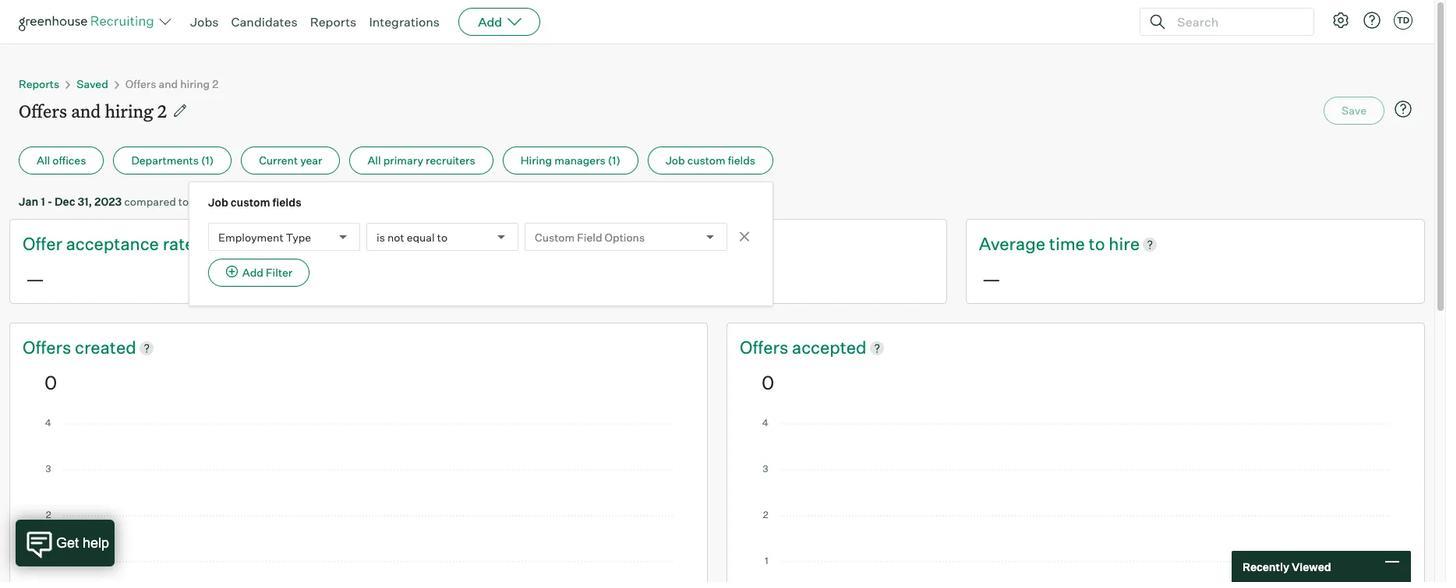 Task type: describe. For each thing, give the bounding box(es) containing it.
average for hire
[[979, 233, 1046, 254]]

td
[[1398, 15, 1410, 26]]

offers and hiring 2 link
[[125, 77, 219, 90]]

filter
[[266, 266, 293, 279]]

average link for hire
[[979, 232, 1050, 256]]

td button
[[1391, 8, 1416, 33]]

job inside button
[[666, 154, 685, 167]]

reports for top reports link
[[310, 14, 357, 30]]

offers link for created
[[23, 336, 75, 360]]

options
[[605, 230, 645, 244]]

hire link
[[1109, 232, 1140, 256]]

accepted
[[792, 337, 867, 358]]

acceptance link
[[66, 232, 163, 256]]

equal
[[407, 230, 435, 244]]

time for fill
[[571, 233, 607, 254]]

1 vertical spatial job custom fields
[[208, 196, 302, 209]]

average for fill
[[501, 233, 568, 254]]

1 jan from the left
[[19, 195, 38, 208]]

custom
[[535, 230, 575, 244]]

time link for hire
[[1050, 232, 1089, 256]]

saved
[[77, 77, 108, 90]]

hire
[[1109, 233, 1140, 254]]

1 1 from the left
[[41, 195, 45, 208]]

— for offer
[[26, 267, 45, 291]]

departments
[[131, 154, 199, 167]]

0 horizontal spatial job
[[208, 196, 228, 209]]

departments (1)
[[131, 154, 214, 167]]

offer link
[[23, 232, 66, 256]]

2 - from the left
[[220, 195, 225, 208]]

hiring managers (1) button
[[503, 147, 639, 175]]

— for average
[[982, 267, 1001, 291]]

edit image
[[173, 103, 188, 119]]

add for add
[[478, 14, 502, 30]]

to right equal
[[437, 230, 448, 244]]

employment
[[218, 230, 284, 244]]

accepted link
[[792, 336, 867, 360]]

offer
[[23, 233, 62, 254]]

0 horizontal spatial reports link
[[19, 77, 59, 90]]

field
[[577, 230, 602, 244]]

1 vertical spatial offers and hiring 2
[[19, 99, 167, 122]]

recently
[[1243, 560, 1290, 574]]

current
[[259, 154, 298, 167]]

2 dec from the left
[[227, 195, 248, 208]]

td button
[[1395, 11, 1413, 30]]

to left fill
[[611, 233, 627, 254]]

all offices button
[[19, 147, 104, 175]]

2 31, from the left
[[250, 195, 265, 208]]

employment type
[[218, 230, 311, 244]]

custom inside job custom fields button
[[688, 154, 726, 167]]

candidates link
[[231, 14, 298, 30]]

candidates
[[231, 14, 298, 30]]

not
[[388, 230, 404, 244]]

add for add filter
[[242, 266, 264, 279]]

1 vertical spatial and
[[71, 99, 101, 122]]

current year
[[259, 154, 322, 167]]

1 horizontal spatial 2
[[212, 77, 219, 90]]

faq image
[[1395, 100, 1413, 119]]

to link for fill
[[611, 232, 631, 256]]

is not equal to
[[377, 230, 448, 244]]



Task type: vqa. For each thing, say whether or not it's contained in the screenshot.
Departments
yes



Task type: locate. For each thing, give the bounding box(es) containing it.
average link
[[501, 232, 571, 256], [979, 232, 1050, 256]]

add inside button
[[242, 266, 264, 279]]

0 horizontal spatial reports
[[19, 77, 59, 90]]

xychart image for created
[[44, 419, 673, 583]]

0 horizontal spatial add
[[242, 266, 264, 279]]

0 horizontal spatial -
[[47, 195, 52, 208]]

0 vertical spatial fields
[[728, 154, 756, 167]]

saved link
[[77, 77, 108, 90]]

2 0 from the left
[[762, 371, 775, 394]]

0 horizontal spatial time
[[571, 233, 607, 254]]

job custom fields button
[[648, 147, 774, 175]]

1 horizontal spatial offers link
[[740, 336, 792, 360]]

- down all offices 'button'
[[47, 195, 52, 208]]

1 horizontal spatial to link
[[1089, 232, 1109, 256]]

0 horizontal spatial 2
[[157, 99, 167, 122]]

1 vertical spatial fields
[[273, 196, 302, 209]]

created link
[[75, 336, 136, 360]]

0 for accepted
[[762, 371, 775, 394]]

31, left 2022
[[250, 195, 265, 208]]

jobs link
[[190, 14, 219, 30]]

1 horizontal spatial xychart image
[[762, 419, 1391, 583]]

fill link
[[631, 232, 650, 256]]

2 average time to from the left
[[979, 233, 1109, 254]]

1
[[41, 195, 45, 208], [213, 195, 218, 208]]

all
[[37, 154, 50, 167], [368, 154, 381, 167]]

recently viewed
[[1243, 560, 1332, 574]]

all left offices
[[37, 154, 50, 167]]

time link
[[571, 232, 611, 256], [1050, 232, 1089, 256]]

1 vertical spatial hiring
[[105, 99, 153, 122]]

dec up employment at left
[[227, 195, 248, 208]]

0 horizontal spatial hiring
[[105, 99, 153, 122]]

fill
[[631, 233, 650, 254]]

hiring
[[180, 77, 210, 90], [105, 99, 153, 122]]

xychart image for accepted
[[762, 419, 1391, 583]]

0 vertical spatial job
[[666, 154, 685, 167]]

0 horizontal spatial xychart image
[[44, 419, 673, 583]]

hiring managers (1)
[[521, 154, 621, 167]]

add filter
[[242, 266, 293, 279]]

2 — from the left
[[982, 267, 1001, 291]]

greenhouse recruiting image
[[19, 12, 159, 31]]

offers link
[[23, 336, 75, 360], [740, 336, 792, 360]]

2 average from the left
[[979, 233, 1046, 254]]

time for hire
[[1050, 233, 1086, 254]]

acceptance
[[66, 233, 159, 254]]

to
[[178, 195, 189, 208], [437, 230, 448, 244], [611, 233, 627, 254], [1089, 233, 1106, 254]]

0 horizontal spatial all
[[37, 154, 50, 167]]

average time to for hire
[[979, 233, 1109, 254]]

1 dec from the left
[[55, 195, 75, 208]]

primary
[[383, 154, 424, 167]]

1 horizontal spatial custom
[[688, 154, 726, 167]]

1 average from the left
[[501, 233, 568, 254]]

1 time from the left
[[571, 233, 607, 254]]

reports
[[310, 14, 357, 30], [19, 77, 59, 90]]

1 horizontal spatial all
[[368, 154, 381, 167]]

hiring down 'saved'
[[105, 99, 153, 122]]

all offices
[[37, 154, 86, 167]]

all primary recruiters
[[368, 154, 476, 167]]

rate link
[[163, 232, 195, 256]]

0 vertical spatial 2
[[212, 77, 219, 90]]

and
[[159, 77, 178, 90], [71, 99, 101, 122]]

managers
[[555, 154, 606, 167]]

1 horizontal spatial and
[[159, 77, 178, 90]]

custom field options
[[535, 230, 645, 244]]

0 vertical spatial custom
[[688, 154, 726, 167]]

—
[[26, 267, 45, 291], [982, 267, 1001, 291]]

compared
[[124, 195, 176, 208]]

to link for hire
[[1089, 232, 1109, 256]]

average
[[501, 233, 568, 254], [979, 233, 1046, 254]]

0 vertical spatial add
[[478, 14, 502, 30]]

2 all from the left
[[368, 154, 381, 167]]

offers and hiring 2 down saved link
[[19, 99, 167, 122]]

created
[[75, 337, 136, 358]]

add
[[478, 14, 502, 30], [242, 266, 264, 279]]

job custom fields
[[666, 154, 756, 167], [208, 196, 302, 209]]

1 horizontal spatial -
[[220, 195, 225, 208]]

0 horizontal spatial custom
[[231, 196, 270, 209]]

all inside button
[[368, 154, 381, 167]]

0 vertical spatial job custom fields
[[666, 154, 756, 167]]

offices
[[52, 154, 86, 167]]

0 horizontal spatial average link
[[501, 232, 571, 256]]

1 up offer
[[41, 195, 45, 208]]

rate
[[163, 233, 195, 254]]

1 vertical spatial reports link
[[19, 77, 59, 90]]

0 horizontal spatial job custom fields
[[208, 196, 302, 209]]

0 vertical spatial offers and hiring 2
[[125, 77, 219, 90]]

0 vertical spatial reports
[[310, 14, 357, 30]]

jan
[[19, 195, 38, 208], [191, 195, 211, 208]]

reports right candidates link
[[310, 14, 357, 30]]

0 horizontal spatial to link
[[611, 232, 631, 256]]

job custom fields inside button
[[666, 154, 756, 167]]

1 horizontal spatial time link
[[1050, 232, 1089, 256]]

1 (1) from the left
[[201, 154, 214, 167]]

0 horizontal spatial average time to
[[501, 233, 631, 254]]

(1) right departments in the top of the page
[[201, 154, 214, 167]]

to right 'compared'
[[178, 195, 189, 208]]

reports link left saved link
[[19, 77, 59, 90]]

1 vertical spatial reports
[[19, 77, 59, 90]]

and down saved link
[[71, 99, 101, 122]]

all for all primary recruiters
[[368, 154, 381, 167]]

1 — from the left
[[26, 267, 45, 291]]

2 down jobs
[[212, 77, 219, 90]]

0 horizontal spatial 31,
[[78, 195, 92, 208]]

0 horizontal spatial and
[[71, 99, 101, 122]]

0 horizontal spatial dec
[[55, 195, 75, 208]]

0 horizontal spatial —
[[26, 267, 45, 291]]

reports link
[[310, 14, 357, 30], [19, 77, 59, 90]]

1 all from the left
[[37, 154, 50, 167]]

1 horizontal spatial job custom fields
[[666, 154, 756, 167]]

all for all offices
[[37, 154, 50, 167]]

average link for fill
[[501, 232, 571, 256]]

1 horizontal spatial add
[[478, 14, 502, 30]]

1 horizontal spatial (1)
[[608, 154, 621, 167]]

1 horizontal spatial fields
[[728, 154, 756, 167]]

2 left edit "icon"
[[157, 99, 167, 122]]

to link
[[611, 232, 631, 256], [1089, 232, 1109, 256]]

time link for fill
[[571, 232, 611, 256]]

0 horizontal spatial fields
[[273, 196, 302, 209]]

dec
[[55, 195, 75, 208], [227, 195, 248, 208]]

fields
[[728, 154, 756, 167], [273, 196, 302, 209]]

1 0 from the left
[[44, 371, 57, 394]]

hiring up edit "icon"
[[180, 77, 210, 90]]

reports for leftmost reports link
[[19, 77, 59, 90]]

1 horizontal spatial reports
[[310, 14, 357, 30]]

-
[[47, 195, 52, 208], [220, 195, 225, 208]]

31,
[[78, 195, 92, 208], [250, 195, 265, 208]]

is
[[377, 230, 385, 244]]

2 time link from the left
[[1050, 232, 1089, 256]]

integrations
[[369, 14, 440, 30]]

type
[[286, 230, 311, 244]]

1 horizontal spatial reports link
[[310, 14, 357, 30]]

2 average link from the left
[[979, 232, 1050, 256]]

offers link for accepted
[[740, 336, 792, 360]]

0 for created
[[44, 371, 57, 394]]

0 horizontal spatial 1
[[41, 195, 45, 208]]

1 horizontal spatial average time to
[[979, 233, 1109, 254]]

1 horizontal spatial 31,
[[250, 195, 265, 208]]

to left the "hire"
[[1089, 233, 1106, 254]]

year
[[300, 154, 322, 167]]

offer acceptance
[[23, 233, 163, 254]]

offers and hiring 2 up edit "icon"
[[125, 77, 219, 90]]

jan up rate
[[191, 195, 211, 208]]

1 horizontal spatial job
[[666, 154, 685, 167]]

1 horizontal spatial dec
[[227, 195, 248, 208]]

offers and hiring 2
[[125, 77, 219, 90], [19, 99, 167, 122]]

0 vertical spatial reports link
[[310, 14, 357, 30]]

recruiters
[[426, 154, 476, 167]]

jobs
[[190, 14, 219, 30]]

1 time link from the left
[[571, 232, 611, 256]]

1 average link from the left
[[501, 232, 571, 256]]

0
[[44, 371, 57, 394], [762, 371, 775, 394]]

time link left fill link
[[571, 232, 611, 256]]

1 average time to from the left
[[501, 233, 631, 254]]

hiring
[[521, 154, 552, 167]]

1 down the departments (1) button
[[213, 195, 218, 208]]

1 vertical spatial job
[[208, 196, 228, 209]]

1 31, from the left
[[78, 195, 92, 208]]

add button
[[459, 8, 541, 36]]

0 horizontal spatial time link
[[571, 232, 611, 256]]

2023
[[94, 195, 122, 208]]

1 horizontal spatial jan
[[191, 195, 211, 208]]

xychart image
[[44, 419, 673, 583], [762, 419, 1391, 583]]

time left fill
[[571, 233, 607, 254]]

2 (1) from the left
[[608, 154, 621, 167]]

dec down all offices 'button'
[[55, 195, 75, 208]]

(1)
[[201, 154, 214, 167], [608, 154, 621, 167]]

departments (1) button
[[113, 147, 232, 175]]

reports left saved link
[[19, 77, 59, 90]]

1 - from the left
[[47, 195, 52, 208]]

1 horizontal spatial 1
[[213, 195, 218, 208]]

1 xychart image from the left
[[44, 419, 673, 583]]

2 time from the left
[[1050, 233, 1086, 254]]

2 1 from the left
[[213, 195, 218, 208]]

offers
[[125, 77, 156, 90], [19, 99, 67, 122], [23, 337, 75, 358], [740, 337, 792, 358]]

0 horizontal spatial (1)
[[201, 154, 214, 167]]

1 to link from the left
[[611, 232, 631, 256]]

current year button
[[241, 147, 340, 175]]

Search text field
[[1174, 11, 1300, 33]]

and up edit "icon"
[[159, 77, 178, 90]]

custom
[[688, 154, 726, 167], [231, 196, 270, 209]]

2
[[212, 77, 219, 90], [157, 99, 167, 122]]

1 horizontal spatial average link
[[979, 232, 1050, 256]]

time
[[571, 233, 607, 254], [1050, 233, 1086, 254]]

1 horizontal spatial 0
[[762, 371, 775, 394]]

jan 1 - dec 31, 2023 compared to jan 1 - dec 31, 2022
[[19, 195, 294, 208]]

0 horizontal spatial 0
[[44, 371, 57, 394]]

1 horizontal spatial average
[[979, 233, 1046, 254]]

0 horizontal spatial average
[[501, 233, 568, 254]]

average time to for fill
[[501, 233, 631, 254]]

fields inside button
[[728, 154, 756, 167]]

configure image
[[1332, 11, 1351, 30]]

reports link right candidates link
[[310, 14, 357, 30]]

2 xychart image from the left
[[762, 419, 1391, 583]]

- up employment at left
[[220, 195, 225, 208]]

1 vertical spatial add
[[242, 266, 264, 279]]

1 horizontal spatial hiring
[[180, 77, 210, 90]]

2 to link from the left
[[1089, 232, 1109, 256]]

average time to
[[501, 233, 631, 254], [979, 233, 1109, 254]]

all left primary
[[368, 154, 381, 167]]

job
[[666, 154, 685, 167], [208, 196, 228, 209]]

31, left 2023
[[78, 195, 92, 208]]

viewed
[[1292, 560, 1332, 574]]

0 horizontal spatial offers link
[[23, 336, 75, 360]]

1 vertical spatial 2
[[157, 99, 167, 122]]

all primary recruiters button
[[350, 147, 493, 175]]

integrations link
[[369, 14, 440, 30]]

time link left the hire 'link'
[[1050, 232, 1089, 256]]

0 vertical spatial hiring
[[180, 77, 210, 90]]

time left the "hire"
[[1050, 233, 1086, 254]]

2 offers link from the left
[[740, 336, 792, 360]]

add inside popup button
[[478, 14, 502, 30]]

(1) right the managers
[[608, 154, 621, 167]]

jan up offer
[[19, 195, 38, 208]]

2 jan from the left
[[191, 195, 211, 208]]

1 horizontal spatial —
[[982, 267, 1001, 291]]

0 vertical spatial and
[[159, 77, 178, 90]]

1 vertical spatial custom
[[231, 196, 270, 209]]

0 horizontal spatial jan
[[19, 195, 38, 208]]

1 offers link from the left
[[23, 336, 75, 360]]

1 horizontal spatial time
[[1050, 233, 1086, 254]]

add filter button
[[208, 259, 310, 287]]

2022
[[267, 195, 294, 208]]

all inside 'button'
[[37, 154, 50, 167]]



